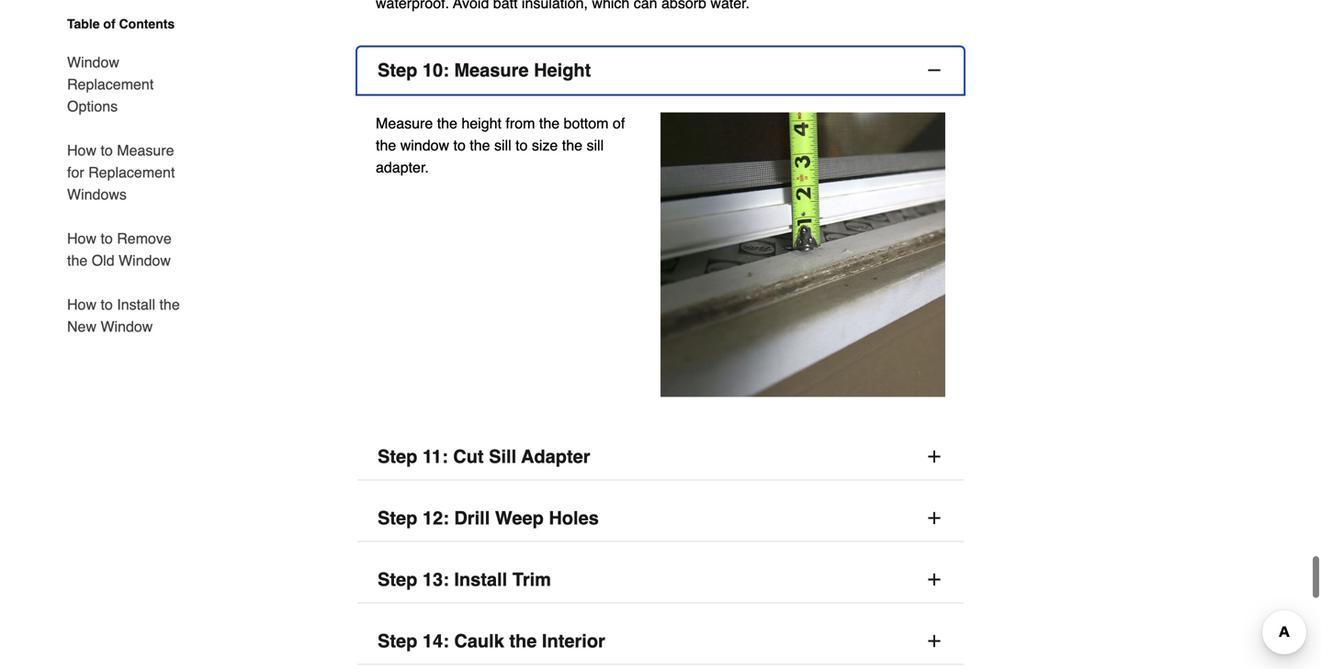 Task type: locate. For each thing, give the bounding box(es) containing it.
of inside measure the height from the bottom of the window to the sill to size the sill adapter.
[[613, 115, 625, 132]]

install inside 'button'
[[454, 570, 507, 591]]

window inside how to remove the old window
[[119, 252, 171, 269]]

to for install
[[101, 296, 113, 313]]

step left 14:
[[378, 631, 417, 652]]

step 13: install trim
[[378, 570, 551, 591]]

window
[[400, 137, 449, 154]]

to
[[453, 137, 466, 154], [516, 137, 528, 154], [101, 142, 113, 159], [101, 230, 113, 247], [101, 296, 113, 313]]

the right caulk
[[509, 631, 537, 652]]

from
[[506, 115, 535, 132]]

measure up window in the top left of the page
[[376, 115, 433, 132]]

how to remove the old window link
[[67, 217, 190, 283]]

2 step from the top
[[378, 446, 417, 468]]

0 horizontal spatial of
[[103, 17, 115, 31]]

step
[[378, 60, 417, 81], [378, 446, 417, 468], [378, 508, 417, 529], [378, 570, 417, 591], [378, 631, 417, 652]]

install right 13:
[[454, 570, 507, 591]]

1 horizontal spatial of
[[613, 115, 625, 132]]

measure
[[454, 60, 529, 81], [376, 115, 433, 132], [117, 142, 174, 159]]

the left old
[[67, 252, 88, 269]]

0 horizontal spatial install
[[117, 296, 155, 313]]

measure inside measure the height from the bottom of the window to the sill to size the sill adapter.
[[376, 115, 433, 132]]

to up windows
[[101, 142, 113, 159]]

install inside how to install the new window
[[117, 296, 155, 313]]

the
[[437, 115, 458, 132], [539, 115, 560, 132], [376, 137, 396, 154], [470, 137, 490, 154], [562, 137, 583, 154], [67, 252, 88, 269], [159, 296, 180, 313], [509, 631, 537, 652]]

contents
[[119, 17, 175, 31]]

sill
[[494, 137, 511, 154], [587, 137, 604, 154]]

how up for
[[67, 142, 96, 159]]

1 horizontal spatial sill
[[587, 137, 604, 154]]

to up old
[[101, 230, 113, 247]]

step 11: cut sill adapter
[[378, 446, 590, 468]]

how to measure for replacement windows
[[67, 142, 175, 203]]

0 vertical spatial how
[[67, 142, 96, 159]]

replacement up the options
[[67, 76, 154, 93]]

plus image
[[925, 448, 944, 466], [925, 571, 944, 589]]

window
[[67, 54, 119, 71], [119, 252, 171, 269], [101, 318, 153, 335]]

table of contents element
[[52, 15, 190, 338]]

for
[[67, 164, 84, 181]]

measure for step 10: measure height
[[454, 60, 529, 81]]

0 vertical spatial plus image
[[925, 509, 944, 528]]

1 how from the top
[[67, 142, 96, 159]]

2 how from the top
[[67, 230, 96, 247]]

1 horizontal spatial measure
[[376, 115, 433, 132]]

window inside how to install the new window
[[101, 318, 153, 335]]

step 12: drill weep holes button
[[357, 496, 964, 542]]

cut
[[453, 446, 484, 468]]

to down from
[[516, 137, 528, 154]]

3 step from the top
[[378, 508, 417, 529]]

how up the new at left
[[67, 296, 96, 313]]

how
[[67, 142, 96, 159], [67, 230, 96, 247], [67, 296, 96, 313]]

step left 11:
[[378, 446, 417, 468]]

1 plus image from the top
[[925, 509, 944, 528]]

the up size
[[539, 115, 560, 132]]

windows
[[67, 186, 127, 203]]

1 horizontal spatial install
[[454, 570, 507, 591]]

step left 12:
[[378, 508, 417, 529]]

plus image inside "step 13: install trim" 'button'
[[925, 571, 944, 589]]

1 vertical spatial window
[[119, 252, 171, 269]]

1 vertical spatial of
[[613, 115, 625, 132]]

0 vertical spatial plus image
[[925, 448, 944, 466]]

2 sill from the left
[[587, 137, 604, 154]]

holes
[[549, 508, 599, 529]]

plus image
[[925, 509, 944, 528], [925, 632, 944, 651]]

the up the adapter.
[[376, 137, 396, 154]]

sill down from
[[494, 137, 511, 154]]

0 vertical spatial window
[[67, 54, 119, 71]]

to inside how to remove the old window
[[101, 230, 113, 247]]

measure for how to measure for replacement windows
[[117, 142, 174, 159]]

step for step 10: measure height
[[378, 60, 417, 81]]

to inside how to measure for replacement windows
[[101, 142, 113, 159]]

install for trim
[[454, 570, 507, 591]]

replacement
[[67, 76, 154, 93], [88, 164, 175, 181]]

how inside how to measure for replacement windows
[[67, 142, 96, 159]]

0 horizontal spatial measure
[[117, 142, 174, 159]]

to down old
[[101, 296, 113, 313]]

2 plus image from the top
[[925, 632, 944, 651]]

2 vertical spatial measure
[[117, 142, 174, 159]]

window right the new at left
[[101, 318, 153, 335]]

measure inside how to measure for replacement windows
[[117, 142, 174, 159]]

0 vertical spatial measure
[[454, 60, 529, 81]]

plus image for holes
[[925, 509, 944, 528]]

plus image inside step 14: caulk the interior "button"
[[925, 632, 944, 651]]

step for step 13: install trim
[[378, 570, 417, 591]]

5 step from the top
[[378, 631, 417, 652]]

drill
[[454, 508, 490, 529]]

of right bottom
[[613, 115, 625, 132]]

plus image for step 11: cut sill adapter
[[925, 448, 944, 466]]

the inside how to install the new window
[[159, 296, 180, 313]]

1 plus image from the top
[[925, 448, 944, 466]]

window down remove
[[119, 252, 171, 269]]

how inside how to remove the old window
[[67, 230, 96, 247]]

step 11: cut sill adapter button
[[357, 434, 964, 481]]

new
[[67, 318, 96, 335]]

step left 10:
[[378, 60, 417, 81]]

step left 13:
[[378, 570, 417, 591]]

2 vertical spatial window
[[101, 318, 153, 335]]

to for remove
[[101, 230, 113, 247]]

0 vertical spatial install
[[117, 296, 155, 313]]

how to measure for replacement windows link
[[67, 129, 190, 217]]

2 horizontal spatial measure
[[454, 60, 529, 81]]

1 vertical spatial replacement
[[88, 164, 175, 181]]

0 horizontal spatial sill
[[494, 137, 511, 154]]

1 vertical spatial how
[[67, 230, 96, 247]]

4 step from the top
[[378, 570, 417, 591]]

the down how to remove the old window link
[[159, 296, 180, 313]]

window down table
[[67, 54, 119, 71]]

measure up windows
[[117, 142, 174, 159]]

1 vertical spatial plus image
[[925, 571, 944, 589]]

replacement up windows
[[88, 164, 175, 181]]

minus image
[[925, 61, 944, 79]]

1 step from the top
[[378, 60, 417, 81]]

a measuring tape on a window. image
[[661, 112, 945, 397]]

of
[[103, 17, 115, 31], [613, 115, 625, 132]]

measure up the height
[[454, 60, 529, 81]]

step inside "button"
[[378, 631, 417, 652]]

install
[[117, 296, 155, 313], [454, 570, 507, 591]]

how for how to install the new window
[[67, 296, 96, 313]]

to inside how to install the new window
[[101, 296, 113, 313]]

install down how to remove the old window link
[[117, 296, 155, 313]]

step for step 11: cut sill adapter
[[378, 446, 417, 468]]

3 how from the top
[[67, 296, 96, 313]]

how up old
[[67, 230, 96, 247]]

plus image inside step 12: drill weep holes button
[[925, 509, 944, 528]]

of right table
[[103, 17, 115, 31]]

how inside how to install the new window
[[67, 296, 96, 313]]

1 vertical spatial install
[[454, 570, 507, 591]]

1 vertical spatial plus image
[[925, 632, 944, 651]]

adapter.
[[376, 159, 429, 176]]

how to install the new window
[[67, 296, 180, 335]]

2 plus image from the top
[[925, 571, 944, 589]]

window replacement options link
[[67, 40, 190, 129]]

measure inside "step 10: measure height" 'button'
[[454, 60, 529, 81]]

1 vertical spatial measure
[[376, 115, 433, 132]]

2 vertical spatial how
[[67, 296, 96, 313]]

plus image inside "step 11: cut sill adapter" button
[[925, 448, 944, 466]]

sill down bottom
[[587, 137, 604, 154]]

table
[[67, 17, 100, 31]]



Task type: vqa. For each thing, say whether or not it's contained in the screenshot.
"free" to the left
no



Task type: describe. For each thing, give the bounding box(es) containing it.
14:
[[423, 631, 449, 652]]

table of contents
[[67, 17, 175, 31]]

old
[[92, 252, 114, 269]]

step 12: drill weep holes
[[378, 508, 599, 529]]

plus image for step 13: install trim
[[925, 571, 944, 589]]

interior
[[542, 631, 605, 652]]

how to install the new window link
[[67, 283, 190, 338]]

0 vertical spatial of
[[103, 17, 115, 31]]

caulk
[[454, 631, 504, 652]]

adapter
[[521, 446, 590, 468]]

size
[[532, 137, 558, 154]]

to down the height
[[453, 137, 466, 154]]

the up window in the top left of the page
[[437, 115, 458, 132]]

window inside window replacement options
[[67, 54, 119, 71]]

the inside how to remove the old window
[[67, 252, 88, 269]]

12:
[[423, 508, 449, 529]]

window for install
[[101, 318, 153, 335]]

the down bottom
[[562, 137, 583, 154]]

step 10: measure height
[[378, 60, 591, 81]]

install for the
[[117, 296, 155, 313]]

how for how to measure for replacement windows
[[67, 142, 96, 159]]

weep
[[495, 508, 544, 529]]

measure the height from the bottom of the window to the sill to size the sill adapter.
[[376, 115, 625, 176]]

remove
[[117, 230, 172, 247]]

1 sill from the left
[[494, 137, 511, 154]]

to for measure
[[101, 142, 113, 159]]

height
[[462, 115, 502, 132]]

step for step 12: drill weep holes
[[378, 508, 417, 529]]

how for how to remove the old window
[[67, 230, 96, 247]]

options
[[67, 98, 118, 115]]

step 14: caulk the interior
[[378, 631, 605, 652]]

step for step 14: caulk the interior
[[378, 631, 417, 652]]

replacement inside how to measure for replacement windows
[[88, 164, 175, 181]]

step 13: install trim button
[[357, 557, 964, 604]]

how to remove the old window
[[67, 230, 172, 269]]

the down the height
[[470, 137, 490, 154]]

window replacement options
[[67, 54, 154, 115]]

11:
[[423, 446, 448, 468]]

10:
[[423, 60, 449, 81]]

step 14: caulk the interior button
[[357, 619, 964, 666]]

0 vertical spatial replacement
[[67, 76, 154, 93]]

bottom
[[564, 115, 609, 132]]

height
[[534, 60, 591, 81]]

the inside "button"
[[509, 631, 537, 652]]

window for remove
[[119, 252, 171, 269]]

step 10: measure height button
[[357, 47, 964, 94]]

plus image for interior
[[925, 632, 944, 651]]

13:
[[423, 570, 449, 591]]

sill
[[489, 446, 517, 468]]

trim
[[512, 570, 551, 591]]



